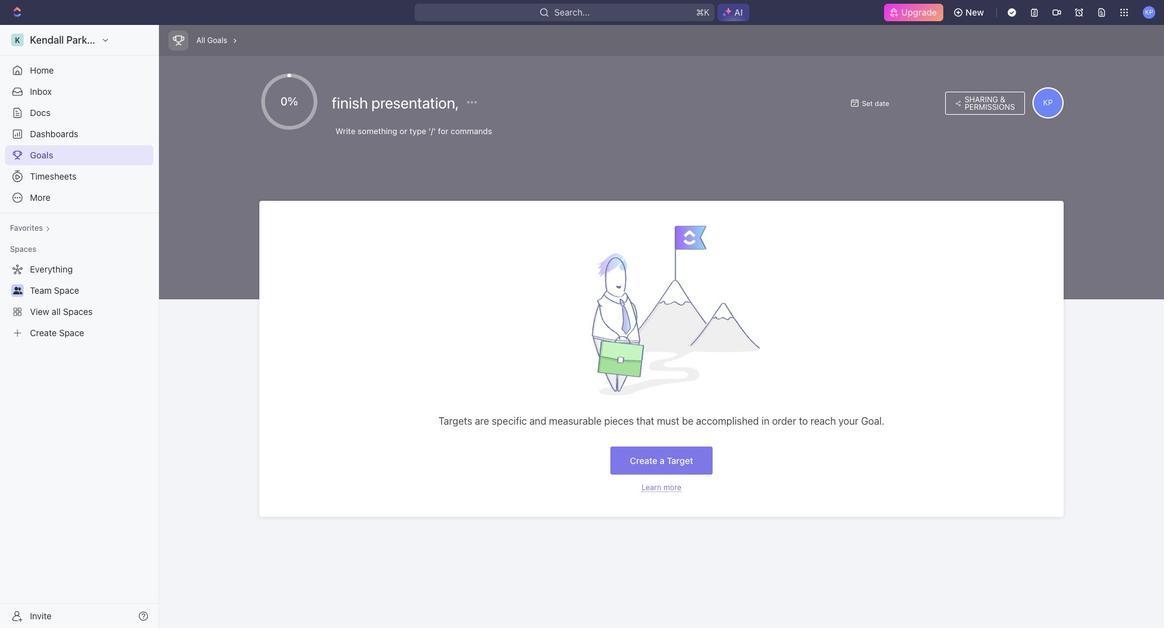 Task type: locate. For each thing, give the bounding box(es) containing it.
new button
[[949, 2, 992, 22]]

finish
[[332, 94, 368, 112]]

favorites
[[10, 223, 43, 233]]

1 vertical spatial spaces
[[63, 306, 93, 317]]

1 vertical spatial space
[[59, 327, 84, 338]]

invite
[[30, 610, 52, 621]]

specific
[[492, 415, 527, 427]]

space for team space
[[54, 285, 79, 296]]

that
[[637, 415, 655, 427]]

order
[[772, 415, 797, 427]]

measurable
[[549, 415, 602, 427]]

1 horizontal spatial kp button
[[1140, 2, 1160, 22]]

workspace
[[103, 34, 154, 46]]

goal.
[[861, 415, 885, 427]]

set
[[862, 99, 873, 107]]

0 vertical spatial kp button
[[1140, 2, 1160, 22]]

0 horizontal spatial kp
[[1044, 98, 1053, 107]]

1 vertical spatial kp button
[[1033, 87, 1064, 119]]

dashboards
[[30, 129, 78, 139]]

tree
[[5, 259, 153, 343]]

date
[[875, 99, 890, 107]]

dashboards link
[[5, 124, 153, 144]]

home
[[30, 65, 54, 75]]

more
[[30, 192, 51, 203]]

0 vertical spatial kp
[[1146, 8, 1154, 16]]

sharing & permissions
[[965, 95, 1015, 111]]

more button
[[5, 188, 153, 208]]

kp button
[[1140, 2, 1160, 22], [1033, 87, 1064, 119]]

kendall parks's workspace, , element
[[11, 34, 24, 46]]

1 horizontal spatial spaces
[[63, 306, 93, 317]]

space
[[54, 285, 79, 296], [59, 327, 84, 338]]

kendall
[[30, 34, 64, 46]]

inbox
[[30, 86, 52, 97]]

goals
[[30, 150, 53, 160]]

timesheets link
[[5, 167, 153, 187]]

targets
[[439, 415, 472, 427]]

0 horizontal spatial spaces
[[10, 245, 36, 254]]

pieces
[[605, 415, 634, 427]]

spaces
[[10, 245, 36, 254], [63, 306, 93, 317]]

to
[[799, 415, 808, 427]]

all
[[52, 306, 61, 317]]

space down the 'view all spaces' link
[[59, 327, 84, 338]]

&
[[1001, 95, 1006, 104]]

1 vertical spatial kp
[[1044, 98, 1053, 107]]

everything link
[[5, 259, 151, 279]]

more
[[664, 483, 682, 492]]

be
[[682, 415, 694, 427]]

timesheets
[[30, 171, 77, 182]]

0 vertical spatial space
[[54, 285, 79, 296]]

k
[[15, 35, 20, 45]]

ai
[[735, 7, 743, 17]]

spaces down favorites
[[10, 245, 36, 254]]

reach
[[811, 415, 836, 427]]

space up view all spaces
[[54, 285, 79, 296]]

view all spaces link
[[5, 302, 151, 322]]

must
[[657, 415, 680, 427]]

all goals
[[196, 36, 227, 45]]

spaces up create space link
[[63, 306, 93, 317]]

upgrade link
[[884, 4, 944, 21]]

create
[[30, 327, 57, 338]]

docs
[[30, 107, 51, 118]]

view all spaces
[[30, 306, 93, 317]]

ai button
[[718, 4, 750, 21]]

parks's
[[66, 34, 100, 46]]

⌘k
[[696, 7, 710, 17]]

inbox link
[[5, 82, 153, 102]]

new
[[966, 7, 984, 17]]

view
[[30, 306, 49, 317]]

your
[[839, 415, 859, 427]]

targets are specific and measurable pieces that must be accomplished in order to reach your goal.
[[439, 415, 885, 427]]

kp
[[1146, 8, 1154, 16], [1044, 98, 1053, 107]]

tree containing everything
[[5, 259, 153, 343]]

set date
[[862, 99, 890, 107]]

upgrade
[[902, 7, 937, 17]]



Task type: vqa. For each thing, say whether or not it's contained in the screenshot.
TASK SIDEBAR NAVIGATION tab list
no



Task type: describe. For each thing, give the bounding box(es) containing it.
0 horizontal spatial kp button
[[1033, 87, 1064, 119]]

everything
[[30, 264, 73, 274]]

are
[[475, 415, 489, 427]]

sharing
[[965, 95, 999, 104]]

home link
[[5, 61, 153, 80]]

create a target
[[630, 455, 693, 466]]

1 horizontal spatial kp
[[1146, 8, 1154, 16]]

create space link
[[5, 323, 151, 343]]

team space link
[[30, 281, 151, 301]]

learn
[[642, 483, 662, 492]]

accomplished
[[696, 415, 759, 427]]

docs link
[[5, 103, 153, 123]]

favorites button
[[5, 221, 55, 236]]

user group image
[[13, 287, 22, 294]]

space for create space
[[59, 327, 84, 338]]

learn more link
[[642, 483, 682, 492]]

sidebar navigation
[[0, 25, 162, 628]]

set date button
[[845, 95, 940, 111]]

team space
[[30, 285, 79, 296]]

all goals link
[[193, 32, 231, 49]]

and
[[530, 415, 547, 427]]

search...
[[554, 7, 590, 17]]

permissions
[[965, 102, 1015, 111]]

team
[[30, 285, 52, 296]]

kendall parks's workspace
[[30, 34, 154, 46]]

goals link
[[5, 145, 153, 165]]

create space
[[30, 327, 84, 338]]

presentation,
[[372, 94, 458, 112]]

finish presentation,
[[332, 94, 462, 112]]

in
[[762, 415, 770, 427]]

learn more
[[642, 483, 682, 492]]

tree inside 'sidebar' navigation
[[5, 259, 153, 343]]

0 vertical spatial spaces
[[10, 245, 36, 254]]



